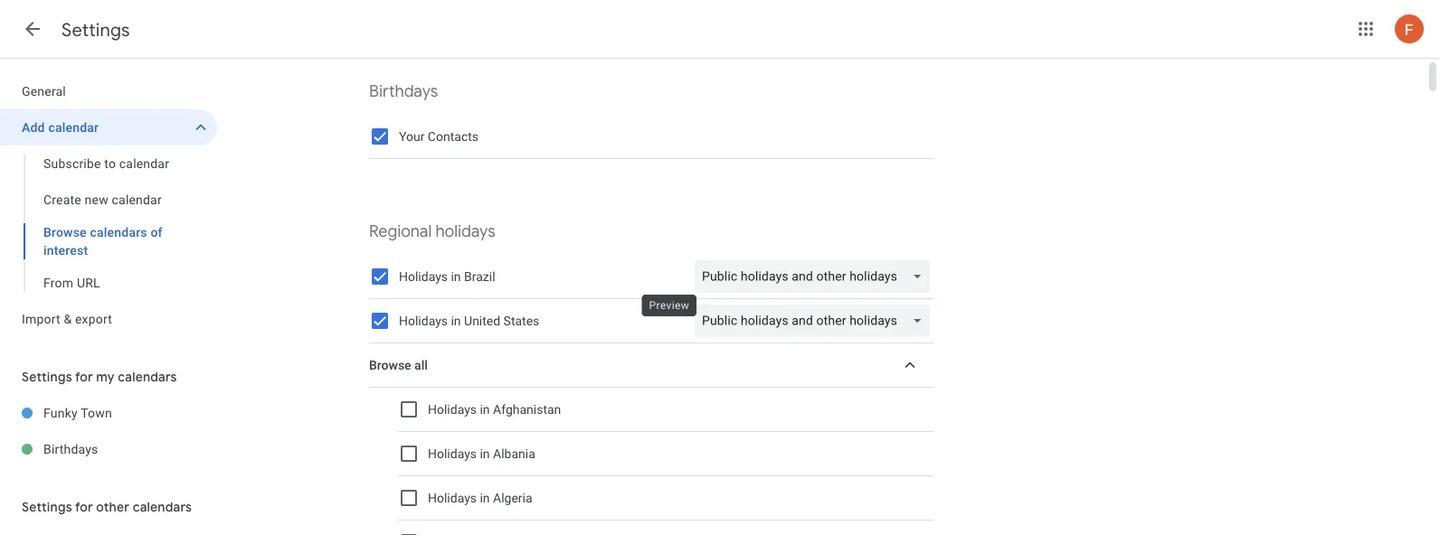 Task type: vqa. For each thing, say whether or not it's contained in the screenshot.
22 within 'grid'
no



Task type: locate. For each thing, give the bounding box(es) containing it.
holidays up all
[[399, 314, 448, 329]]

calendar for subscribe to calendar
[[119, 156, 169, 171]]

1 vertical spatial for
[[75, 499, 93, 516]]

birthdays
[[369, 81, 438, 102], [43, 442, 98, 457]]

regional holidays
[[369, 221, 495, 242]]

holidays
[[399, 269, 448, 284], [399, 314, 448, 329], [428, 402, 477, 417], [428, 447, 477, 462], [428, 491, 477, 506]]

for left other
[[75, 499, 93, 516]]

add calendar
[[22, 120, 99, 135]]

settings left other
[[22, 499, 72, 516]]

None field
[[695, 261, 937, 293], [695, 305, 937, 337], [695, 261, 937, 293], [695, 305, 937, 337]]

calendars right my at the left bottom
[[118, 369, 177, 385]]

in left albania at the bottom of page
[[480, 447, 490, 462]]

calendars
[[90, 225, 147, 240], [118, 369, 177, 385], [133, 499, 192, 516]]

birthdays down funky town
[[43, 442, 98, 457]]

holidays up holidays in albania
[[428, 402, 477, 417]]

holidays
[[435, 221, 495, 242]]

for
[[75, 369, 93, 385], [75, 499, 93, 516]]

add
[[22, 120, 45, 135]]

from url
[[43, 275, 100, 290]]

calendar
[[48, 120, 99, 135], [119, 156, 169, 171], [112, 192, 162, 207]]

2 for from the top
[[75, 499, 93, 516]]

0 horizontal spatial birthdays
[[43, 442, 98, 457]]

calendars right other
[[133, 499, 192, 516]]

all
[[414, 358, 428, 373]]

holidays for holidays in brazil
[[399, 269, 448, 284]]

calendar right to
[[119, 156, 169, 171]]

calendar up of
[[112, 192, 162, 207]]

0 horizontal spatial browse
[[43, 225, 87, 240]]

for left my at the left bottom
[[75, 369, 93, 385]]

1 vertical spatial settings
[[22, 369, 72, 385]]

1 vertical spatial calendars
[[118, 369, 177, 385]]

in left afghanistan
[[480, 402, 490, 417]]

browse inside browse calendars of interest
[[43, 225, 87, 240]]

go back image
[[22, 18, 43, 40]]

of
[[151, 225, 163, 240]]

0 vertical spatial birthdays
[[369, 81, 438, 102]]

group
[[0, 146, 217, 301]]

funky
[[43, 406, 78, 421]]

1 vertical spatial browse
[[369, 358, 411, 373]]

browse
[[43, 225, 87, 240], [369, 358, 411, 373]]

holidays down regional holidays
[[399, 269, 448, 284]]

1 horizontal spatial birthdays
[[369, 81, 438, 102]]

2 vertical spatial calendar
[[112, 192, 162, 207]]

general
[[22, 84, 66, 99]]

tree
[[0, 73, 217, 337]]

town
[[81, 406, 112, 421]]

my
[[96, 369, 115, 385]]

browse all
[[369, 358, 428, 373]]

birthdays tree item
[[0, 431, 217, 468]]

holidays down holidays in albania
[[428, 491, 477, 506]]

in for afghanistan
[[480, 402, 490, 417]]

1 horizontal spatial browse
[[369, 358, 411, 373]]

funky town tree item
[[0, 395, 217, 431]]

0 vertical spatial settings
[[62, 18, 130, 41]]

url
[[77, 275, 100, 290]]

0 vertical spatial calendars
[[90, 225, 147, 240]]

browse inside tree item
[[369, 358, 411, 373]]

holidays for holidays in albania
[[428, 447, 477, 462]]

holidays in brazil
[[399, 269, 495, 284]]

calendars for other
[[133, 499, 192, 516]]

new
[[85, 192, 108, 207]]

birthdays up your
[[369, 81, 438, 102]]

1 for from the top
[[75, 369, 93, 385]]

your
[[399, 129, 425, 144]]

states
[[503, 314, 539, 329]]

browse left all
[[369, 358, 411, 373]]

create
[[43, 192, 81, 207]]

calendars down create new calendar
[[90, 225, 147, 240]]

settings right go back icon
[[62, 18, 130, 41]]

in
[[451, 269, 461, 284], [451, 314, 461, 329], [480, 402, 490, 417], [480, 447, 490, 462], [480, 491, 490, 506]]

2 vertical spatial settings
[[22, 499, 72, 516]]

import & export
[[22, 312, 112, 327]]

in left brazil
[[451, 269, 461, 284]]

for for my
[[75, 369, 93, 385]]

settings for settings for other calendars
[[22, 499, 72, 516]]

calendar up 'subscribe'
[[48, 120, 99, 135]]

algeria
[[493, 491, 532, 506]]

group containing subscribe to calendar
[[0, 146, 217, 301]]

in left algeria
[[480, 491, 490, 506]]

1 vertical spatial calendar
[[119, 156, 169, 171]]

1 vertical spatial birthdays
[[43, 442, 98, 457]]

holidays up holidays in algeria
[[428, 447, 477, 462]]

calendars for my
[[118, 369, 177, 385]]

0 vertical spatial for
[[75, 369, 93, 385]]

export
[[75, 312, 112, 327]]

2 vertical spatial calendars
[[133, 499, 192, 516]]

holidays for holidays in afghanistan
[[428, 402, 477, 417]]

for for other
[[75, 499, 93, 516]]

0 vertical spatial browse
[[43, 225, 87, 240]]

in for brazil
[[451, 269, 461, 284]]

in left united at the left bottom of page
[[451, 314, 461, 329]]

albania
[[493, 447, 535, 462]]

0 vertical spatial calendar
[[48, 120, 99, 135]]

settings up funky
[[22, 369, 72, 385]]

other
[[96, 499, 130, 516]]

settings
[[62, 18, 130, 41], [22, 369, 72, 385], [22, 499, 72, 516]]

subscribe
[[43, 156, 101, 171]]

browse up interest
[[43, 225, 87, 240]]



Task type: describe. For each thing, give the bounding box(es) containing it.
interest
[[43, 243, 88, 258]]

&
[[64, 312, 72, 327]]

brazil
[[464, 269, 495, 284]]

import
[[22, 312, 60, 327]]

afghanistan
[[493, 402, 561, 417]]

holidays in afghanistan
[[428, 402, 561, 417]]

calendar inside tree item
[[48, 120, 99, 135]]

funky town
[[43, 406, 112, 421]]

to
[[104, 156, 116, 171]]

united
[[464, 314, 500, 329]]

settings for my calendars tree
[[0, 395, 217, 468]]

holidays in algeria
[[428, 491, 532, 506]]

settings for my calendars
[[22, 369, 177, 385]]

holidays in united states
[[399, 314, 539, 329]]

add calendar tree item
[[0, 109, 217, 146]]

your contacts
[[399, 129, 479, 144]]

calendars inside browse calendars of interest
[[90, 225, 147, 240]]

create new calendar
[[43, 192, 162, 207]]

preview
[[649, 299, 689, 312]]

birthdays inside tree item
[[43, 442, 98, 457]]

in for algeria
[[480, 491, 490, 506]]

calendar for create new calendar
[[112, 192, 162, 207]]

tree containing general
[[0, 73, 217, 337]]

holidays for holidays in united states
[[399, 314, 448, 329]]

birthdays link
[[43, 431, 217, 468]]

in for united
[[451, 314, 461, 329]]

settings heading
[[62, 18, 130, 41]]

contacts
[[428, 129, 479, 144]]

in for albania
[[480, 447, 490, 462]]

browse for browse all
[[369, 358, 411, 373]]

browse for browse calendars of interest
[[43, 225, 87, 240]]

subscribe to calendar
[[43, 156, 169, 171]]

holidays for holidays in algeria
[[428, 491, 477, 506]]

regional
[[369, 221, 432, 242]]

browse calendars of interest
[[43, 225, 163, 258]]

browse all tree item
[[369, 344, 934, 388]]

holidays in albania
[[428, 447, 535, 462]]

settings for other calendars
[[22, 499, 192, 516]]

settings for settings for my calendars
[[22, 369, 72, 385]]

from
[[43, 275, 73, 290]]

settings for settings
[[62, 18, 130, 41]]



